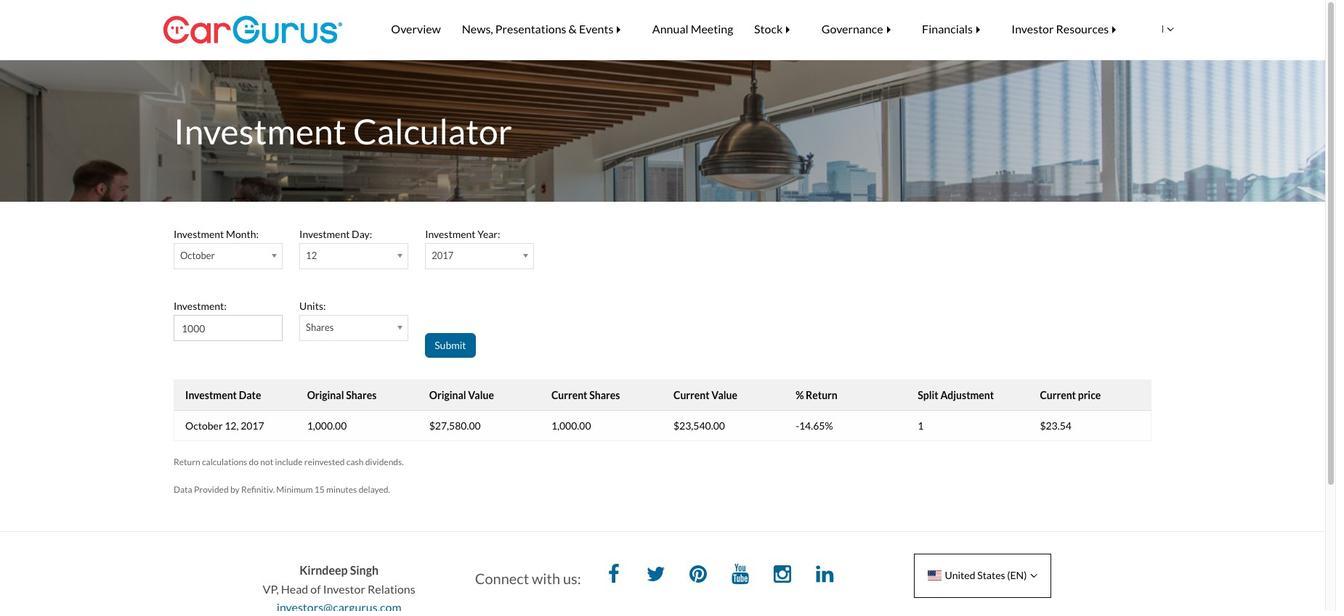 Task type: locate. For each thing, give the bounding box(es) containing it.
october left 12,
[[185, 420, 223, 432]]

investor
[[1012, 22, 1054, 36], [323, 583, 365, 596]]

1 original from the left
[[307, 390, 344, 402]]

0 horizontal spatial original
[[307, 390, 344, 402]]

0 vertical spatial 2017
[[432, 250, 454, 262]]

current price
[[1040, 390, 1101, 402]]

split adjustment
[[918, 390, 994, 402]]

$23.54
[[1040, 420, 1072, 432]]

shares
[[306, 322, 334, 334], [346, 390, 377, 402], [589, 390, 620, 402]]

events
[[579, 22, 614, 36]]

united states (en)
[[945, 570, 1027, 582]]

return right %
[[806, 390, 838, 402]]

en button
[[1127, 8, 1182, 50]]

us image
[[928, 571, 941, 581]]

0 vertical spatial investor
[[1012, 22, 1054, 36]]

1,000.00
[[307, 420, 347, 432], [551, 420, 591, 432]]

kirndeep
[[299, 564, 348, 578]]

2 original from the left
[[429, 390, 466, 402]]

original shares
[[307, 390, 377, 402]]

None submit
[[425, 334, 476, 358]]

current for current price
[[1040, 390, 1076, 402]]

1,000.00 down original shares
[[307, 420, 347, 432]]

1 horizontal spatial 1,000.00
[[551, 420, 591, 432]]

stock link
[[744, 12, 811, 47]]

2 value from the left
[[712, 390, 737, 402]]

2017
[[432, 250, 454, 262], [241, 420, 264, 432]]

value up $27,580.00
[[468, 390, 494, 402]]

not
[[260, 457, 273, 468]]

2 horizontal spatial current
[[1040, 390, 1076, 402]]

1 vertical spatial october
[[185, 420, 223, 432]]

current for current shares
[[551, 390, 587, 402]]

minimum
[[276, 485, 313, 496]]

1,000.00 down "current shares" at left
[[551, 420, 591, 432]]

october 12, 2017
[[185, 420, 264, 432]]

refinitiv.
[[241, 485, 275, 496]]

menu bar
[[359, 0, 1159, 58]]

original value
[[429, 390, 494, 402]]

original for original shares
[[307, 390, 344, 402]]

overview
[[391, 22, 441, 36]]

2 current from the left
[[674, 390, 710, 402]]

2 horizontal spatial shares
[[589, 390, 620, 402]]

original
[[307, 390, 344, 402], [429, 390, 466, 402]]

investment for investment date
[[185, 390, 237, 402]]

investment day
[[299, 228, 370, 241]]

0 horizontal spatial 1,000.00
[[307, 420, 347, 432]]

by
[[230, 485, 239, 496]]

split
[[918, 390, 939, 402]]

value for current value
[[712, 390, 737, 402]]

investment for investment month
[[174, 228, 224, 241]]

1 horizontal spatial current
[[674, 390, 710, 402]]

of
[[311, 583, 321, 596]]

value
[[468, 390, 494, 402], [712, 390, 737, 402]]

0 vertical spatial return
[[806, 390, 838, 402]]

0 horizontal spatial current
[[551, 390, 587, 402]]

12,
[[225, 420, 239, 432]]

2017 right 12,
[[241, 420, 264, 432]]

october down investment month
[[180, 250, 215, 262]]

-
[[796, 420, 799, 432]]

meeting
[[691, 22, 733, 36]]

financials
[[922, 22, 973, 36]]

reinvested
[[304, 457, 345, 468]]

investment month
[[174, 228, 256, 241]]

investment
[[174, 110, 346, 152], [174, 228, 224, 241], [299, 228, 350, 241], [425, 228, 476, 241], [174, 300, 224, 313], [185, 390, 237, 402]]

0 horizontal spatial return
[[174, 457, 200, 468]]

en
[[1150, 22, 1164, 35]]

october
[[180, 250, 215, 262], [185, 420, 223, 432]]

shares for current shares
[[589, 390, 620, 402]]

investment for investment year
[[425, 228, 476, 241]]

0 horizontal spatial value
[[468, 390, 494, 402]]

twitter image
[[641, 562, 670, 591]]

0 horizontal spatial shares
[[306, 322, 334, 334]]

head
[[281, 583, 308, 596]]

0 vertical spatial october
[[180, 250, 215, 262]]

connect with us element
[[475, 562, 850, 591]]

original up the reinvested
[[307, 390, 344, 402]]

3 current from the left
[[1040, 390, 1076, 402]]

investor down singh
[[323, 583, 365, 596]]

menu bar containing overview
[[359, 0, 1159, 58]]

value up $23,540.00
[[712, 390, 737, 402]]

1 horizontal spatial shares
[[346, 390, 377, 402]]

0 horizontal spatial investor
[[323, 583, 365, 596]]

adjustment
[[940, 390, 994, 402]]

return up data
[[174, 457, 200, 468]]

12 link
[[299, 244, 408, 270]]

kirndeep singh vp, head of investor relations
[[263, 564, 415, 596]]

current
[[551, 390, 587, 402], [674, 390, 710, 402], [1040, 390, 1076, 402]]

calculations
[[202, 457, 247, 468]]

-14.65%
[[796, 420, 833, 432]]

1 current from the left
[[551, 390, 587, 402]]

presentations
[[495, 22, 566, 36]]

1 vertical spatial 2017
[[241, 420, 264, 432]]

linkedin image
[[810, 562, 839, 591]]

provided
[[194, 485, 229, 496]]

investor inside kirndeep singh vp, head of investor relations
[[323, 583, 365, 596]]

investor resources
[[1012, 22, 1109, 36]]

2017 down investment year
[[432, 250, 454, 262]]

annual
[[652, 22, 689, 36]]

with
[[532, 571, 560, 588]]

october link
[[174, 244, 283, 270]]

% return
[[796, 390, 838, 402]]

1 horizontal spatial investor
[[1012, 22, 1054, 36]]

1 horizontal spatial 2017
[[432, 250, 454, 262]]

price
[[1078, 390, 1101, 402]]

annual meeting link
[[642, 12, 744, 47]]

units
[[299, 300, 323, 313]]

investor left resources
[[1012, 22, 1054, 36]]

return
[[806, 390, 838, 402], [174, 457, 200, 468]]

calculator
[[353, 110, 512, 152]]

1 1,000.00 from the left
[[307, 420, 347, 432]]

day
[[352, 228, 370, 241]]

governance link
[[811, 12, 912, 47]]

include
[[275, 457, 303, 468]]

october for october 12, 2017
[[185, 420, 223, 432]]

2 1,000.00 from the left
[[551, 420, 591, 432]]

1 horizontal spatial original
[[429, 390, 466, 402]]

relations
[[368, 583, 415, 596]]

october for october
[[180, 250, 215, 262]]

1 horizontal spatial value
[[712, 390, 737, 402]]

1 vertical spatial investor
[[323, 583, 365, 596]]

1 value from the left
[[468, 390, 494, 402]]

cash
[[346, 457, 364, 468]]

original for original value
[[429, 390, 466, 402]]

current for current value
[[674, 390, 710, 402]]

financials link
[[912, 12, 1001, 47]]

original up $27,580.00
[[429, 390, 466, 402]]



Task type: vqa. For each thing, say whether or not it's contained in the screenshot.
the leftmost us icon
no



Task type: describe. For each thing, give the bounding box(es) containing it.
investment for investment day
[[299, 228, 350, 241]]

$27,580.00
[[429, 420, 481, 432]]

0 horizontal spatial 2017
[[241, 420, 264, 432]]

return calculations do not include reinvested cash dividends.
[[174, 457, 404, 468]]

do
[[249, 457, 259, 468]]

pinterest image
[[684, 562, 713, 591]]

news, presentations & events link
[[451, 12, 642, 47]]

united states (en) button
[[914, 554, 1052, 598]]

investment calculator
[[174, 110, 512, 152]]

shares link
[[299, 316, 408, 342]]

united
[[945, 570, 975, 582]]

delayed.
[[359, 485, 390, 496]]

value for original value
[[468, 390, 494, 402]]

dividends.
[[365, 457, 404, 468]]

1
[[918, 420, 924, 432]]

us:
[[563, 571, 581, 588]]

12
[[306, 250, 317, 262]]

investment year
[[425, 228, 498, 241]]

investment for investment
[[174, 300, 224, 313]]

1 vertical spatial return
[[174, 457, 200, 468]]

investment date
[[185, 390, 261, 402]]

month
[[226, 228, 256, 241]]

data
[[174, 485, 192, 496]]

$23,540.00
[[674, 420, 725, 432]]

resources
[[1056, 22, 1109, 36]]

2017 link
[[425, 244, 534, 270]]

(en)
[[1007, 570, 1027, 582]]

investor inside menu bar
[[1012, 22, 1054, 36]]

investor resources link
[[1001, 12, 1137, 47]]

14.65%
[[799, 420, 833, 432]]

shares for original shares
[[346, 390, 377, 402]]

annual meeting
[[652, 22, 733, 36]]

connect
[[475, 571, 529, 588]]

cargurus logo image
[[163, 0, 343, 60]]

overview link
[[381, 12, 451, 47]]

news,
[[462, 22, 493, 36]]

date
[[239, 390, 261, 402]]

vp,
[[263, 583, 279, 596]]

stock
[[754, 22, 783, 36]]

youtube image
[[726, 562, 755, 591]]

year
[[478, 228, 498, 241]]

news, presentations & events
[[462, 22, 614, 36]]

Investment number field
[[174, 316, 283, 342]]

states
[[977, 570, 1005, 582]]

investment for investment calculator
[[174, 110, 346, 152]]

current value
[[674, 390, 737, 402]]

minutes
[[326, 485, 357, 496]]

%
[[796, 390, 804, 402]]

instagram image
[[768, 562, 797, 591]]

connect with us:
[[475, 571, 581, 588]]

current shares
[[551, 390, 620, 402]]

15
[[314, 485, 325, 496]]

singh
[[350, 564, 379, 578]]

facebook image
[[599, 562, 628, 591]]

governance
[[822, 22, 883, 36]]

data provided by refinitiv. minimum 15 minutes delayed.
[[174, 485, 390, 496]]

1 horizontal spatial return
[[806, 390, 838, 402]]

&
[[569, 22, 577, 36]]



